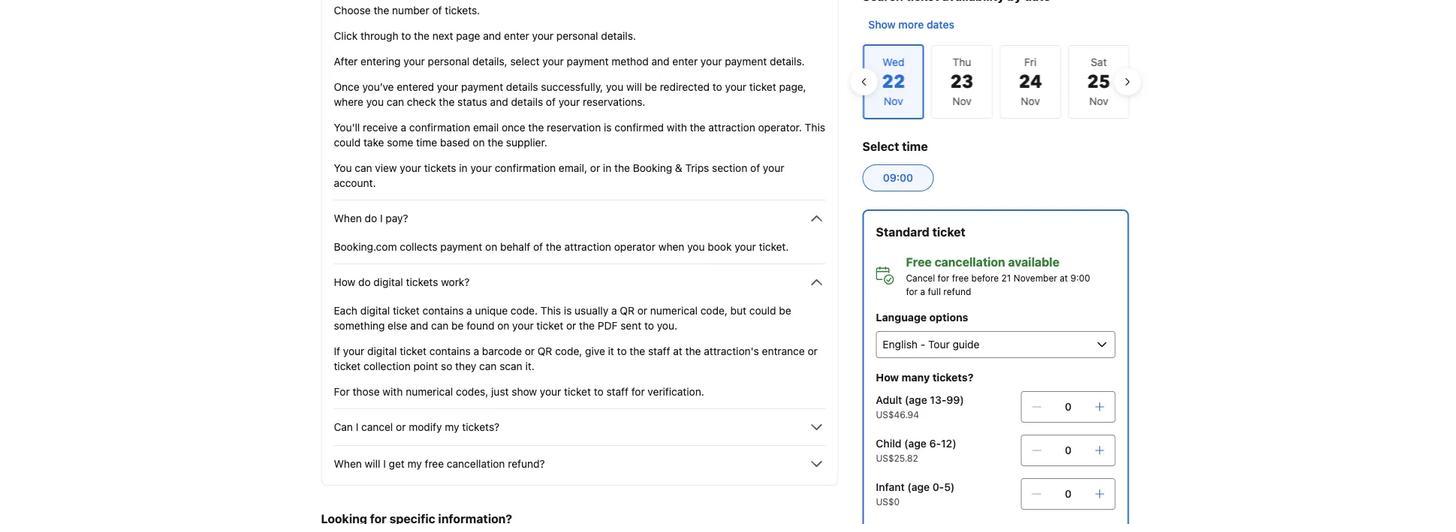 Task type: locate. For each thing, give the bounding box(es) containing it.
0 vertical spatial code,
[[701, 305, 728, 317]]

2 nov from the left
[[1021, 95, 1040, 107]]

(age for infant
[[908, 481, 930, 494]]

you down the you've
[[366, 96, 384, 108]]

can inside 'each digital ticket contains a unique code. this is usually a qr or numerical code, but could be something else and can be found on your ticket or the pdf sent to you.'
[[431, 320, 449, 332]]

digital down booking.com
[[374, 276, 403, 288]]

2 horizontal spatial for
[[938, 273, 950, 283]]

the right check
[[439, 96, 455, 108]]

my right modify
[[445, 421, 459, 433]]

1 vertical spatial this
[[541, 305, 561, 317]]

1 vertical spatial digital
[[360, 305, 390, 317]]

free up refund
[[952, 273, 969, 283]]

1 vertical spatial with
[[383, 386, 403, 398]]

attraction's
[[704, 345, 759, 358]]

1 horizontal spatial personal
[[557, 30, 598, 42]]

be down method at the top of page
[[645, 81, 657, 93]]

0 vertical spatial do
[[365, 212, 377, 225]]

could
[[334, 136, 361, 149], [750, 305, 776, 317]]

a inside free cancellation available cancel for free before 21 november at 9:00 for a full refund
[[921, 286, 926, 297]]

can i cancel or modify my tickets? button
[[334, 418, 826, 436]]

can inside the once you've entered your payment details successfully, you will be redirected to your ticket page, where you can check the status and details of your reservations.
[[387, 96, 404, 108]]

adult (age 13-99) us$46.94
[[876, 394, 964, 420]]

this
[[805, 121, 826, 134], [541, 305, 561, 317]]

1 in from the left
[[459, 162, 468, 174]]

0 horizontal spatial tickets?
[[462, 421, 500, 433]]

2 vertical spatial be
[[452, 320, 464, 332]]

cancellation inside free cancellation available cancel for free before 21 november at 9:00 for a full refund
[[935, 255, 1006, 269]]

pay?
[[386, 212, 408, 225]]

to inside 'each digital ticket contains a unique code. this is usually a qr or numerical code, but could be something else and can be found on your ticket or the pdf sent to you.'
[[645, 320, 654, 332]]

will
[[627, 81, 642, 93], [365, 458, 380, 470]]

my inside can i cancel or modify my tickets? dropdown button
[[445, 421, 459, 433]]

1 horizontal spatial will
[[627, 81, 642, 93]]

1 horizontal spatial code,
[[701, 305, 728, 317]]

time inside the you'll receive a confirmation email once the reservation is confirmed with the attraction operator. this could take some time based on the supplier.
[[416, 136, 437, 149]]

this inside 'each digital ticket contains a unique code. this is usually a qr or numerical code, but could be something else and can be found on your ticket or the pdf sent to you.'
[[541, 305, 561, 317]]

how many tickets?
[[876, 371, 974, 384]]

1 vertical spatial tickets
[[406, 276, 438, 288]]

do for when
[[365, 212, 377, 225]]

code, left but
[[701, 305, 728, 317]]

i left the pay?
[[380, 212, 383, 225]]

1 horizontal spatial could
[[750, 305, 776, 317]]

1 horizontal spatial in
[[603, 162, 612, 174]]

with inside how do digital tickets work? "element"
[[383, 386, 403, 398]]

1 vertical spatial my
[[408, 458, 422, 470]]

0 horizontal spatial at
[[673, 345, 683, 358]]

on left behalf
[[485, 241, 497, 253]]

nov for 24
[[1021, 95, 1040, 107]]

digital inside dropdown button
[[374, 276, 403, 288]]

standard
[[876, 225, 930, 239]]

of right behalf
[[533, 241, 543, 253]]

1 vertical spatial qr
[[538, 345, 552, 358]]

1 horizontal spatial at
[[1060, 273, 1068, 283]]

how inside dropdown button
[[334, 276, 356, 288]]

0 vertical spatial with
[[667, 121, 687, 134]]

1 vertical spatial i
[[356, 421, 359, 433]]

2 0 from the top
[[1065, 444, 1072, 457]]

can up account. on the top left
[[355, 162, 372, 174]]

is inside 'each digital ticket contains a unique code. this is usually a qr or numerical code, but could be something else and can be found on your ticket or the pdf sent to you.'
[[564, 305, 572, 317]]

tickets? inside dropdown button
[[462, 421, 500, 433]]

child (age 6-12) us$25.82
[[876, 438, 957, 463]]

1 vertical spatial at
[[673, 345, 683, 358]]

you can view your tickets in your confirmation email, or in the booking & trips section of your account.
[[334, 162, 785, 189]]

could right but
[[750, 305, 776, 317]]

how
[[334, 276, 356, 288], [876, 371, 899, 384]]

free
[[952, 273, 969, 283], [425, 458, 444, 470]]

you left the book
[[688, 241, 705, 253]]

cancellation left refund?
[[447, 458, 505, 470]]

of right section
[[751, 162, 760, 174]]

when up booking.com
[[334, 212, 362, 225]]

0 vertical spatial you
[[606, 81, 624, 93]]

21
[[1002, 273, 1011, 283]]

the down usually
[[579, 320, 595, 332]]

1 vertical spatial on
[[485, 241, 497, 253]]

0 vertical spatial be
[[645, 81, 657, 93]]

1 0 from the top
[[1065, 401, 1072, 413]]

can i cancel or modify my tickets?
[[334, 421, 500, 433]]

numerical
[[650, 305, 698, 317], [406, 386, 453, 398]]

could down the 'you'll' on the top left of page
[[334, 136, 361, 149]]

contains up so
[[430, 345, 471, 358]]

1 vertical spatial free
[[425, 458, 444, 470]]

0 horizontal spatial confirmation
[[409, 121, 470, 134]]

a
[[401, 121, 406, 134], [921, 286, 926, 297], [467, 305, 472, 317], [611, 305, 617, 317], [474, 345, 479, 358]]

(age left 0- on the right bottom
[[908, 481, 930, 494]]

next
[[433, 30, 453, 42]]

3 nov from the left
[[1089, 95, 1108, 107]]

details up once
[[511, 96, 543, 108]]

booking.com
[[334, 241, 397, 253]]

will inside the once you've entered your payment details successfully, you will be redirected to your ticket page, where you can check the status and details of your reservations.
[[627, 81, 642, 93]]

your up select
[[532, 30, 554, 42]]

attraction up section
[[709, 121, 756, 134]]

to
[[401, 30, 411, 42], [713, 81, 723, 93], [645, 320, 654, 332], [617, 345, 627, 358], [594, 386, 604, 398]]

qr
[[620, 305, 635, 317], [538, 345, 552, 358]]

2 horizontal spatial nov
[[1089, 95, 1108, 107]]

my right get
[[408, 458, 422, 470]]

ticket up else
[[393, 305, 420, 317]]

qr up sent
[[620, 305, 635, 317]]

(age for child
[[905, 438, 927, 450]]

nov inside the thu 23 nov
[[952, 95, 972, 107]]

status
[[458, 96, 487, 108]]

behalf
[[500, 241, 531, 253]]

1 horizontal spatial qr
[[620, 305, 635, 317]]

in down based
[[459, 162, 468, 174]]

this right code.
[[541, 305, 561, 317]]

your up "redirected"
[[701, 55, 722, 68]]

nov inside sat 25 nov
[[1089, 95, 1108, 107]]

tickets? up 99) on the right of the page
[[933, 371, 974, 384]]

do down booking.com
[[358, 276, 371, 288]]

and right else
[[410, 320, 428, 332]]

payment
[[567, 55, 609, 68], [725, 55, 767, 68], [461, 81, 503, 93], [440, 241, 483, 253]]

1 horizontal spatial you
[[606, 81, 624, 93]]

or right email,
[[590, 162, 600, 174]]

2 vertical spatial digital
[[367, 345, 397, 358]]

on down unique
[[497, 320, 510, 332]]

to inside the once you've entered your payment details successfully, you will be redirected to your ticket page, where you can check the status and details of your reservations.
[[713, 81, 723, 93]]

0 vertical spatial could
[[334, 136, 361, 149]]

language options
[[876, 311, 969, 324]]

1 horizontal spatial tickets?
[[933, 371, 974, 384]]

24
[[1019, 69, 1042, 94]]

when will i get my free cancellation refund?
[[334, 458, 545, 470]]

when for when will i get my free cancellation refund?
[[334, 458, 362, 470]]

2 horizontal spatial i
[[383, 458, 386, 470]]

staff down it
[[607, 386, 629, 398]]

contains
[[423, 305, 464, 317], [430, 345, 471, 358]]

0 for infant (age 0-5)
[[1065, 488, 1072, 500]]

to right "redirected"
[[713, 81, 723, 93]]

redirected
[[660, 81, 710, 93]]

0 horizontal spatial will
[[365, 458, 380, 470]]

1 vertical spatial be
[[779, 305, 791, 317]]

nov down '25'
[[1089, 95, 1108, 107]]

payment up status
[[461, 81, 503, 93]]

personal down next
[[428, 55, 470, 68]]

sat
[[1091, 56, 1107, 68]]

0 vertical spatial digital
[[374, 276, 403, 288]]

after entering your personal details, select your payment method and enter your payment details.
[[334, 55, 805, 68]]

0 horizontal spatial this
[[541, 305, 561, 317]]

with right the confirmed
[[667, 121, 687, 134]]

digital inside 'each digital ticket contains a unique code. this is usually a qr or numerical code, but could be something else and can be found on your ticket or the pdf sent to you.'
[[360, 305, 390, 317]]

6-
[[930, 438, 941, 450]]

contains inside 'each digital ticket contains a unique code. this is usually a qr or numerical code, but could be something else and can be found on your ticket or the pdf sent to you.'
[[423, 305, 464, 317]]

digital up something
[[360, 305, 390, 317]]

i right can
[[356, 421, 359, 433]]

can down the you've
[[387, 96, 404, 108]]

1 when from the top
[[334, 212, 362, 225]]

number
[[392, 4, 429, 17]]

your down code.
[[512, 320, 534, 332]]

0 horizontal spatial for
[[632, 386, 645, 398]]

when do i pay?
[[334, 212, 408, 225]]

0 horizontal spatial enter
[[504, 30, 529, 42]]

is inside the you'll receive a confirmation email once the reservation is confirmed with the attraction operator. this could take some time based on the supplier.
[[604, 121, 612, 134]]

(age inside child (age 6-12) us$25.82
[[905, 438, 927, 450]]

13-
[[930, 394, 947, 406]]

qr down 'each digital ticket contains a unique code. this is usually a qr or numerical code, but could be something else and can be found on your ticket or the pdf sent to you.'
[[538, 345, 552, 358]]

at down the you.
[[673, 345, 683, 358]]

1 nov from the left
[[952, 95, 972, 107]]

2 vertical spatial (age
[[908, 481, 930, 494]]

0 vertical spatial on
[[473, 136, 485, 149]]

code, inside 'each digital ticket contains a unique code. this is usually a qr or numerical code, but could be something else and can be found on your ticket or the pdf sent to you.'
[[701, 305, 728, 317]]

1 vertical spatial (age
[[905, 438, 927, 450]]

1 vertical spatial code,
[[555, 345, 582, 358]]

1 horizontal spatial is
[[604, 121, 612, 134]]

nov down 24 at the top
[[1021, 95, 1040, 107]]

the up through at the left of page
[[374, 4, 389, 17]]

0 horizontal spatial my
[[408, 458, 422, 470]]

ticket up point
[[400, 345, 427, 358]]

and
[[483, 30, 501, 42], [652, 55, 670, 68], [490, 96, 508, 108], [410, 320, 428, 332]]

based
[[440, 136, 470, 149]]

ticket inside the once you've entered your payment details successfully, you will be redirected to your ticket page, where you can check the status and details of your reservations.
[[750, 81, 777, 93]]

ticket down if
[[334, 360, 361, 373]]

free right get
[[425, 458, 444, 470]]

1 horizontal spatial i
[[380, 212, 383, 225]]

a left full in the bottom right of the page
[[921, 286, 926, 297]]

each
[[334, 305, 358, 317]]

the left booking
[[615, 162, 630, 174]]

0 vertical spatial (age
[[905, 394, 928, 406]]

1 vertical spatial contains
[[430, 345, 471, 358]]

time right select
[[902, 139, 928, 154]]

for left verification.
[[632, 386, 645, 398]]

email
[[473, 121, 499, 134]]

qr inside if your digital ticket contains a barcode or qr code, give it to the staff at the attraction's entrance or ticket collection point so they can scan it.
[[538, 345, 552, 358]]

confirmation up based
[[409, 121, 470, 134]]

a inside the you'll receive a confirmation email once the reservation is confirmed with the attraction operator. this could take some time based on the supplier.
[[401, 121, 406, 134]]

1 horizontal spatial attraction
[[709, 121, 756, 134]]

once
[[502, 121, 526, 134]]

1 horizontal spatial numerical
[[650, 305, 698, 317]]

0 vertical spatial will
[[627, 81, 642, 93]]

when down can
[[334, 458, 362, 470]]

can down barcode
[[479, 360, 497, 373]]

1 vertical spatial attraction
[[565, 241, 611, 253]]

0 horizontal spatial qr
[[538, 345, 552, 358]]

0 vertical spatial how
[[334, 276, 356, 288]]

1 horizontal spatial how
[[876, 371, 899, 384]]

free inside dropdown button
[[425, 458, 444, 470]]

sent
[[621, 320, 642, 332]]

code,
[[701, 305, 728, 317], [555, 345, 582, 358]]

in
[[459, 162, 468, 174], [603, 162, 612, 174]]

how for how do digital tickets work?
[[334, 276, 356, 288]]

entered
[[397, 81, 434, 93]]

1 horizontal spatial this
[[805, 121, 826, 134]]

email,
[[559, 162, 587, 174]]

can
[[387, 96, 404, 108], [355, 162, 372, 174], [431, 320, 449, 332], [479, 360, 497, 373]]

tickets inside you can view your tickets in your confirmation email, or in the booking & trips section of your account.
[[424, 162, 456, 174]]

something
[[334, 320, 385, 332]]

to inside if your digital ticket contains a barcode or qr code, give it to the staff at the attraction's entrance or ticket collection point so they can scan it.
[[617, 345, 627, 358]]

a up "they"
[[474, 345, 479, 358]]

1 vertical spatial when
[[334, 458, 362, 470]]

details. up page,
[[770, 55, 805, 68]]

how up adult
[[876, 371, 899, 384]]

1 vertical spatial how
[[876, 371, 899, 384]]

0 horizontal spatial free
[[425, 458, 444, 470]]

cancellation up before
[[935, 255, 1006, 269]]

2 horizontal spatial you
[[688, 241, 705, 253]]

(age inside the infant (age 0-5) us$0
[[908, 481, 930, 494]]

(age left the 6-
[[905, 438, 927, 450]]

my inside the when will i get my free cancellation refund? dropdown button
[[408, 458, 422, 470]]

staff inside if your digital ticket contains a barcode or qr code, give it to the staff at the attraction's entrance or ticket collection point so they can scan it.
[[648, 345, 670, 358]]

your right view
[[400, 162, 421, 174]]

2 horizontal spatial be
[[779, 305, 791, 317]]

nov down 23
[[952, 95, 972, 107]]

the inside 'each digital ticket contains a unique code. this is usually a qr or numerical code, but could be something else and can be found on your ticket or the pdf sent to you.'
[[579, 320, 595, 332]]

2 vertical spatial 0
[[1065, 488, 1072, 500]]

you up reservations.
[[606, 81, 624, 93]]

0 vertical spatial my
[[445, 421, 459, 433]]

free inside free cancellation available cancel for free before 21 november at 9:00 for a full refund
[[952, 273, 969, 283]]

nov inside fri 24 nov
[[1021, 95, 1040, 107]]

1 vertical spatial could
[[750, 305, 776, 317]]

be
[[645, 81, 657, 93], [779, 305, 791, 317], [452, 320, 464, 332]]

for inside how do digital tickets work? "element"
[[632, 386, 645, 398]]

to down if your digital ticket contains a barcode or qr code, give it to the staff at the attraction's entrance or ticket collection point so they can scan it.
[[594, 386, 604, 398]]

cancel
[[361, 421, 393, 433]]

a inside if your digital ticket contains a barcode or qr code, give it to the staff at the attraction's entrance or ticket collection point so they can scan it.
[[474, 345, 479, 358]]

to down choose the number of tickets.
[[401, 30, 411, 42]]

cancellation
[[935, 255, 1006, 269], [447, 458, 505, 470]]

or right cancel
[[396, 421, 406, 433]]

2 in from the left
[[603, 162, 612, 174]]

could inside the you'll receive a confirmation email once the reservation is confirmed with the attraction operator. this could take some time based on the supplier.
[[334, 136, 361, 149]]

region
[[851, 38, 1141, 125]]

with inside the you'll receive a confirmation email once the reservation is confirmed with the attraction operator. this could take some time based on the supplier.
[[667, 121, 687, 134]]

1 horizontal spatial nov
[[1021, 95, 1040, 107]]

0 vertical spatial cancellation
[[935, 255, 1006, 269]]

1 vertical spatial details.
[[770, 55, 805, 68]]

0 horizontal spatial you
[[366, 96, 384, 108]]

enter up "redirected"
[[673, 55, 698, 68]]

be left found
[[452, 320, 464, 332]]

of left the tickets.
[[432, 4, 442, 17]]

is
[[604, 121, 612, 134], [564, 305, 572, 317]]

ticket
[[750, 81, 777, 93], [933, 225, 966, 239], [393, 305, 420, 317], [537, 320, 564, 332], [400, 345, 427, 358], [334, 360, 361, 373], [564, 386, 591, 398]]

1 vertical spatial cancellation
[[447, 458, 505, 470]]

0 vertical spatial contains
[[423, 305, 464, 317]]

2 when from the top
[[334, 458, 362, 470]]

payment inside the once you've entered your payment details successfully, you will be redirected to your ticket page, where you can check the status and details of your reservations.
[[461, 81, 503, 93]]

0 vertical spatial details
[[506, 81, 538, 93]]

account.
[[334, 177, 376, 189]]

digital inside if your digital ticket contains a barcode or qr code, give it to the staff at the attraction's entrance or ticket collection point so they can scan it.
[[367, 345, 397, 358]]

your inside if your digital ticket contains a barcode or qr code, give it to the staff at the attraction's entrance or ticket collection point so they can scan it.
[[343, 345, 365, 358]]

take
[[364, 136, 384, 149]]

to right it
[[617, 345, 627, 358]]

show more dates button
[[863, 11, 961, 38]]

1 vertical spatial confirmation
[[495, 162, 556, 174]]

for for available
[[906, 286, 918, 297]]

1 vertical spatial 0
[[1065, 444, 1072, 457]]

of down successfully,
[[546, 96, 556, 108]]

staff
[[648, 345, 670, 358], [607, 386, 629, 398]]

tickets? down codes,
[[462, 421, 500, 433]]

page,
[[779, 81, 807, 93]]

dates
[[927, 18, 955, 31]]

1 vertical spatial for
[[906, 286, 918, 297]]

0 vertical spatial is
[[604, 121, 612, 134]]

0 horizontal spatial attraction
[[565, 241, 611, 253]]

3 0 from the top
[[1065, 488, 1072, 500]]

1 vertical spatial is
[[564, 305, 572, 317]]

select
[[863, 139, 899, 154]]

0 horizontal spatial with
[[383, 386, 403, 398]]

tickets inside dropdown button
[[406, 276, 438, 288]]

or up it.
[[525, 345, 535, 358]]

0 vertical spatial numerical
[[650, 305, 698, 317]]

you
[[606, 81, 624, 93], [366, 96, 384, 108], [688, 241, 705, 253]]

will left get
[[365, 458, 380, 470]]

can inside if your digital ticket contains a barcode or qr code, give it to the staff at the attraction's entrance or ticket collection point so they can scan it.
[[479, 360, 497, 373]]

and right page
[[483, 30, 501, 42]]

5)
[[944, 481, 955, 494]]

booking.com collects payment on behalf of the attraction operator when you book your ticket.
[[334, 241, 789, 253]]

for up full in the bottom right of the page
[[938, 273, 950, 283]]

0 horizontal spatial in
[[459, 162, 468, 174]]

free
[[906, 255, 932, 269]]

on down email
[[473, 136, 485, 149]]

do left the pay?
[[365, 212, 377, 225]]

tickets
[[424, 162, 456, 174], [406, 276, 438, 288]]

(age inside adult (age 13-99) us$46.94
[[905, 394, 928, 406]]

and right status
[[490, 96, 508, 108]]

free cancellation available cancel for free before 21 november at 9:00 for a full refund
[[906, 255, 1091, 297]]

your inside 'each digital ticket contains a unique code. this is usually a qr or numerical code, but could be something else and can be found on your ticket or the pdf sent to you.'
[[512, 320, 534, 332]]

(age left 13-
[[905, 394, 928, 406]]

contains down work? on the bottom left of page
[[423, 305, 464, 317]]

1 horizontal spatial staff
[[648, 345, 670, 358]]

can inside you can view your tickets in your confirmation email, or in the booking & trips section of your account.
[[355, 162, 372, 174]]

0 horizontal spatial numerical
[[406, 386, 453, 398]]

1 horizontal spatial with
[[667, 121, 687, 134]]

will inside dropdown button
[[365, 458, 380, 470]]

this right operator.
[[805, 121, 826, 134]]

codes,
[[456, 386, 489, 398]]

your down successfully,
[[559, 96, 580, 108]]

0 vertical spatial i
[[380, 212, 383, 225]]

enter up select
[[504, 30, 529, 42]]

1 vertical spatial will
[[365, 458, 380, 470]]

1 vertical spatial details
[[511, 96, 543, 108]]

1 horizontal spatial enter
[[673, 55, 698, 68]]

0 vertical spatial details.
[[601, 30, 636, 42]]

1 horizontal spatial my
[[445, 421, 459, 433]]

0 horizontal spatial time
[[416, 136, 437, 149]]

for for with
[[632, 386, 645, 398]]

in right email,
[[603, 162, 612, 174]]

is for this
[[564, 305, 572, 317]]

1 horizontal spatial be
[[645, 81, 657, 93]]

select
[[510, 55, 540, 68]]

many
[[902, 371, 930, 384]]

0 horizontal spatial nov
[[952, 95, 972, 107]]

1 vertical spatial you
[[366, 96, 384, 108]]

0 horizontal spatial code,
[[555, 345, 582, 358]]

9:00
[[1071, 273, 1091, 283]]

your right the book
[[735, 241, 756, 253]]

0 for adult (age 13-99)
[[1065, 401, 1072, 413]]

2 vertical spatial on
[[497, 320, 510, 332]]

nov
[[952, 95, 972, 107], [1021, 95, 1040, 107], [1089, 95, 1108, 107]]

i left get
[[383, 458, 386, 470]]

my
[[445, 421, 459, 433], [408, 458, 422, 470]]



Task type: describe. For each thing, give the bounding box(es) containing it.
0 vertical spatial personal
[[557, 30, 598, 42]]

i inside dropdown button
[[356, 421, 359, 433]]

or down usually
[[566, 320, 576, 332]]

some
[[387, 136, 413, 149]]

operator.
[[758, 121, 802, 134]]

operator
[[614, 241, 656, 253]]

payment up work? on the bottom left of page
[[440, 241, 483, 253]]

method
[[612, 55, 649, 68]]

work?
[[441, 276, 470, 288]]

is for reservation
[[604, 121, 612, 134]]

i for do
[[380, 212, 383, 225]]

nov for 25
[[1089, 95, 1108, 107]]

a up pdf
[[611, 305, 617, 317]]

choose the number of tickets.
[[334, 4, 480, 17]]

numerical inside 'each digital ticket contains a unique code. this is usually a qr or numerical code, but could be something else and can be found on your ticket or the pdf sent to you.'
[[650, 305, 698, 317]]

at inside if your digital ticket contains a barcode or qr code, give it to the staff at the attraction's entrance or ticket collection point so they can scan it.
[[673, 345, 683, 358]]

12)
[[941, 438, 957, 450]]

payment up successfully,
[[567, 55, 609, 68]]

standard ticket
[[876, 225, 966, 239]]

when for when do i pay?
[[334, 212, 362, 225]]

the inside the once you've entered your payment details successfully, you will be redirected to your ticket page, where you can check the status and details of your reservations.
[[439, 96, 455, 108]]

trips
[[686, 162, 709, 174]]

the right behalf
[[546, 241, 562, 253]]

your down operator.
[[763, 162, 785, 174]]

at inside free cancellation available cancel for free before 21 november at 9:00 for a full refund
[[1060, 273, 1068, 283]]

thu 23 nov
[[950, 56, 974, 107]]

25
[[1087, 69, 1111, 94]]

thu
[[953, 56, 971, 68]]

contains inside if your digital ticket contains a barcode or qr code, give it to the staff at the attraction's entrance or ticket collection point so they can scan it.
[[430, 345, 471, 358]]

select time
[[863, 139, 928, 154]]

could inside 'each digital ticket contains a unique code. this is usually a qr or numerical code, but could be something else and can be found on your ticket or the pdf sent to you.'
[[750, 305, 776, 317]]

book
[[708, 241, 732, 253]]

cancel
[[906, 273, 935, 283]]

1 horizontal spatial time
[[902, 139, 928, 154]]

language
[[876, 311, 927, 324]]

ticket down if your digital ticket contains a barcode or qr code, give it to the staff at the attraction's entrance or ticket collection point so they can scan it.
[[564, 386, 591, 398]]

region containing 23
[[851, 38, 1141, 125]]

available
[[1009, 255, 1060, 269]]

ticket down code.
[[537, 320, 564, 332]]

digital for your
[[367, 345, 397, 358]]

confirmation inside the you'll receive a confirmation email once the reservation is confirmed with the attraction operator. this could take some time based on the supplier.
[[409, 121, 470, 134]]

1 vertical spatial enter
[[673, 55, 698, 68]]

or right entrance
[[808, 345, 818, 358]]

on inside 'each digital ticket contains a unique code. this is usually a qr or numerical code, but could be something else and can be found on your ticket or the pdf sent to you.'
[[497, 320, 510, 332]]

or inside you can view your tickets in your confirmation email, or in the booking & trips section of your account.
[[590, 162, 600, 174]]

choose
[[334, 4, 371, 17]]

and inside 'each digital ticket contains a unique code. this is usually a qr or numerical code, but could be something else and can be found on your ticket or the pdf sent to you.'
[[410, 320, 428, 332]]

receive
[[363, 121, 398, 134]]

attraction inside the you'll receive a confirmation email once the reservation is confirmed with the attraction operator. this could take some time based on the supplier.
[[709, 121, 756, 134]]

verification.
[[648, 386, 704, 398]]

click through to the next page and enter your personal details.
[[334, 30, 636, 42]]

but
[[731, 305, 747, 317]]

your right "redirected"
[[725, 81, 747, 93]]

give
[[585, 345, 605, 358]]

once
[[334, 81, 360, 93]]

the inside you can view your tickets in your confirmation email, or in the booking & trips section of your account.
[[615, 162, 630, 174]]

us$0
[[876, 497, 900, 507]]

0 horizontal spatial staff
[[607, 386, 629, 398]]

collects
[[400, 241, 438, 253]]

options
[[930, 311, 969, 324]]

you'll
[[334, 121, 360, 134]]

if
[[334, 345, 340, 358]]

scan
[[500, 360, 523, 373]]

for those with numerical codes, just show your ticket to staff for verification.
[[334, 386, 704, 398]]

free for cancellation
[[952, 273, 969, 283]]

booking
[[633, 162, 672, 174]]

code, inside if your digital ticket contains a barcode or qr code, give it to the staff at the attraction's entrance or ticket collection point so they can scan it.
[[555, 345, 582, 358]]

just
[[491, 386, 509, 398]]

and right method at the top of page
[[652, 55, 670, 68]]

0 vertical spatial for
[[938, 273, 950, 283]]

your down email
[[471, 162, 492, 174]]

23
[[950, 69, 974, 94]]

infant
[[876, 481, 905, 494]]

09:00
[[883, 172, 913, 184]]

you'll receive a confirmation email once the reservation is confirmed with the attraction operator. this could take some time based on the supplier.
[[334, 121, 826, 149]]

found
[[467, 320, 495, 332]]

or up sent
[[638, 305, 648, 317]]

of inside you can view your tickets in your confirmation email, or in the booking & trips section of your account.
[[751, 162, 760, 174]]

0 for child (age 6-12)
[[1065, 444, 1072, 457]]

once you've entered your payment details successfully, you will be redirected to your ticket page, where you can check the status and details of your reservations.
[[334, 81, 807, 108]]

you.
[[657, 320, 678, 332]]

confirmed
[[615, 121, 664, 134]]

nov for 23
[[952, 95, 972, 107]]

the left attraction's
[[686, 345, 701, 358]]

digital for do
[[374, 276, 403, 288]]

ticket.
[[759, 241, 789, 253]]

payment up operator.
[[725, 55, 767, 68]]

0-
[[933, 481, 944, 494]]

else
[[388, 320, 407, 332]]

full
[[928, 286, 941, 297]]

&
[[675, 162, 683, 174]]

page
[[456, 30, 480, 42]]

for
[[334, 386, 350, 398]]

cancellation inside dropdown button
[[447, 458, 505, 470]]

more
[[899, 18, 924, 31]]

show
[[512, 386, 537, 398]]

i for will
[[383, 458, 386, 470]]

your right select
[[543, 55, 564, 68]]

show
[[869, 18, 896, 31]]

free for will
[[425, 458, 444, 470]]

the down sent
[[630, 345, 645, 358]]

and inside the once you've entered your payment details successfully, you will be redirected to your ticket page, where you can check the status and details of your reservations.
[[490, 96, 508, 108]]

details,
[[473, 55, 508, 68]]

the down email
[[488, 136, 503, 149]]

when
[[659, 241, 685, 253]]

supplier.
[[506, 136, 547, 149]]

(age for adult
[[905, 394, 928, 406]]

after
[[334, 55, 358, 68]]

or inside dropdown button
[[396, 421, 406, 433]]

check
[[407, 96, 436, 108]]

unique
[[475, 305, 508, 317]]

how do digital tickets work? element
[[334, 291, 826, 400]]

it
[[608, 345, 614, 358]]

your up entered at the top of the page
[[404, 55, 425, 68]]

1 vertical spatial numerical
[[406, 386, 453, 398]]

how do digital tickets work?
[[334, 276, 470, 288]]

where
[[334, 96, 364, 108]]

you've
[[362, 81, 394, 93]]

click
[[334, 30, 358, 42]]

those
[[353, 386, 380, 398]]

usually
[[575, 305, 609, 317]]

code.
[[511, 305, 538, 317]]

on inside the you'll receive a confirmation email once the reservation is confirmed with the attraction operator. this could take some time based on the supplier.
[[473, 136, 485, 149]]

fri 24 nov
[[1019, 56, 1042, 107]]

the up supplier.
[[528, 121, 544, 134]]

your right show
[[540, 386, 561, 398]]

sat 25 nov
[[1087, 56, 1111, 107]]

entering
[[361, 55, 401, 68]]

view
[[375, 162, 397, 174]]

your up status
[[437, 81, 459, 93]]

confirmation inside you can view your tickets in your confirmation email, or in the booking & trips section of your account.
[[495, 162, 556, 174]]

the up trips
[[690, 121, 706, 134]]

pdf
[[598, 320, 618, 332]]

this inside the you'll receive a confirmation email once the reservation is confirmed with the attraction operator. this could take some time based on the supplier.
[[805, 121, 826, 134]]

refund
[[944, 286, 972, 297]]

entrance
[[762, 345, 805, 358]]

ticket right standard
[[933, 225, 966, 239]]

point
[[414, 360, 438, 373]]

how do digital tickets work? button
[[334, 273, 826, 291]]

the left next
[[414, 30, 430, 42]]

how for how many tickets?
[[876, 371, 899, 384]]

show more dates
[[869, 18, 955, 31]]

a up found
[[467, 305, 472, 317]]

they
[[455, 360, 477, 373]]

reservation
[[547, 121, 601, 134]]

qr inside 'each digital ticket contains a unique code. this is usually a qr or numerical code, but could be something else and can be found on your ticket or the pdf sent to you.'
[[620, 305, 635, 317]]

be inside the once you've entered your payment details successfully, you will be redirected to your ticket page, where you can check the status and details of your reservations.
[[645, 81, 657, 93]]

0 vertical spatial enter
[[504, 30, 529, 42]]

successfully,
[[541, 81, 603, 93]]

each digital ticket contains a unique code. this is usually a qr or numerical code, but could be something else and can be found on your ticket or the pdf sent to you.
[[334, 305, 791, 332]]

of inside the once you've entered your payment details successfully, you will be redirected to your ticket page, where you can check the status and details of your reservations.
[[546, 96, 556, 108]]

modify
[[409, 421, 442, 433]]

1 vertical spatial personal
[[428, 55, 470, 68]]

do for how
[[358, 276, 371, 288]]



Task type: vqa. For each thing, say whether or not it's contained in the screenshot.
refund?
yes



